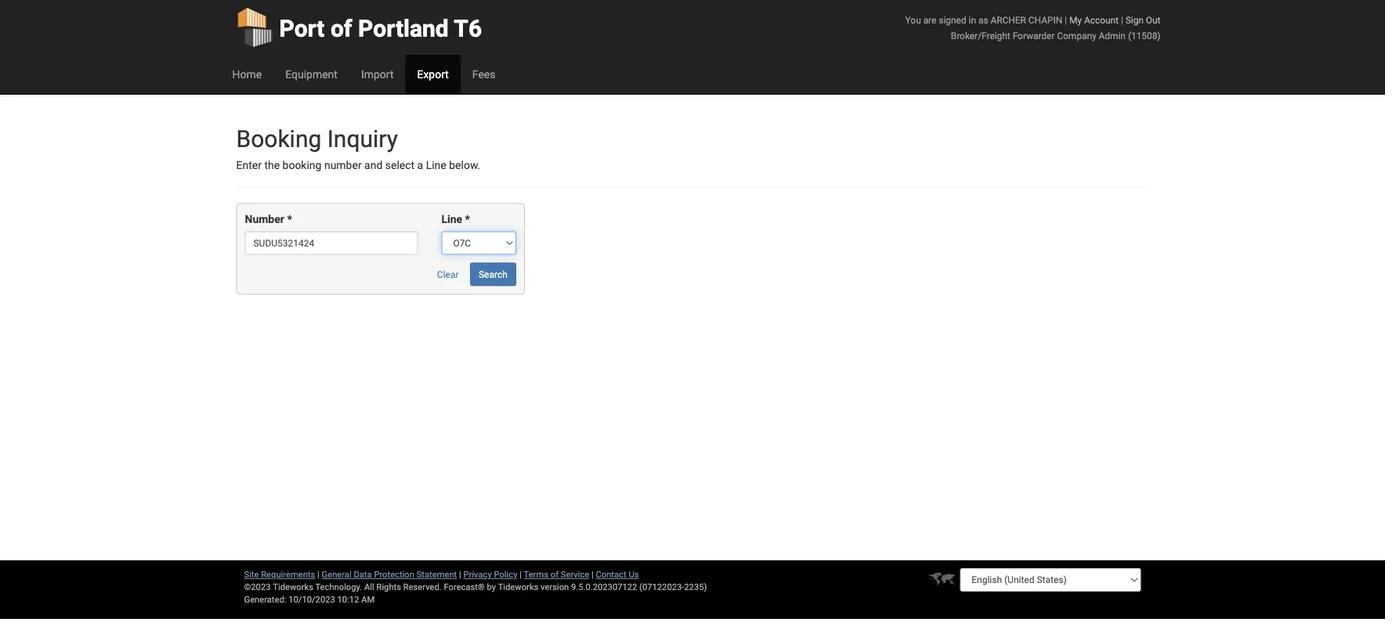 Task type: vqa. For each thing, say whether or not it's contained in the screenshot.
BELOW
no



Task type: locate. For each thing, give the bounding box(es) containing it.
tideworks
[[498, 582, 538, 593]]

1 vertical spatial of
[[551, 570, 559, 580]]

*
[[287, 213, 292, 226], [465, 213, 470, 226]]

| left general
[[317, 570, 319, 580]]

generated:
[[244, 595, 286, 605]]

* right number
[[287, 213, 292, 226]]

0 vertical spatial of
[[331, 14, 352, 42]]

* down below.
[[465, 213, 470, 226]]

privacy policy link
[[463, 570, 517, 580]]

my
[[1069, 14, 1082, 25]]

line inside booking inquiry enter the booking number and select a line below.
[[426, 159, 446, 172]]

1 horizontal spatial of
[[551, 570, 559, 580]]

t6
[[454, 14, 482, 42]]

2235)
[[684, 582, 707, 593]]

of
[[331, 14, 352, 42], [551, 570, 559, 580]]

below.
[[449, 159, 480, 172]]

booking
[[236, 125, 321, 153]]

clear button
[[428, 263, 467, 286]]

export button
[[405, 55, 461, 94]]

| up tideworks
[[520, 570, 522, 580]]

forwarder
[[1013, 30, 1055, 41]]

you
[[905, 14, 921, 25]]

0 vertical spatial line
[[426, 159, 446, 172]]

line
[[426, 159, 446, 172], [441, 213, 462, 226]]

Number * text field
[[245, 231, 418, 255]]

10/10/2023
[[288, 595, 335, 605]]

1 * from the left
[[287, 213, 292, 226]]

signed
[[939, 14, 966, 25]]

service
[[561, 570, 589, 580]]

contact
[[596, 570, 626, 580]]

forecast®
[[444, 582, 485, 593]]

1 horizontal spatial *
[[465, 213, 470, 226]]

|
[[1065, 14, 1067, 25], [1121, 14, 1123, 25], [317, 570, 319, 580], [459, 570, 461, 580], [520, 570, 522, 580], [591, 570, 594, 580]]

10:12
[[337, 595, 359, 605]]

of right port
[[331, 14, 352, 42]]

broker/freight
[[951, 30, 1010, 41]]

a
[[417, 159, 423, 172]]

line right a
[[426, 159, 446, 172]]

2 * from the left
[[465, 213, 470, 226]]

(07122023-
[[639, 582, 684, 593]]

0 horizontal spatial *
[[287, 213, 292, 226]]

site requirements link
[[244, 570, 315, 580]]

in
[[969, 14, 976, 25]]

| up the "9.5.0.202307122"
[[591, 570, 594, 580]]

chapin
[[1028, 14, 1062, 25]]

9.5.0.202307122
[[571, 582, 637, 593]]

us
[[629, 570, 639, 580]]

of up version
[[551, 570, 559, 580]]

line up clear
[[441, 213, 462, 226]]

general
[[322, 570, 351, 580]]

portland
[[358, 14, 449, 42]]

select
[[385, 159, 415, 172]]

fees
[[472, 68, 496, 81]]

my account link
[[1069, 14, 1119, 25]]

| up forecast®
[[459, 570, 461, 580]]

booking
[[282, 159, 322, 172]]

port
[[279, 14, 325, 42]]

reserved.
[[403, 582, 442, 593]]

account
[[1084, 14, 1119, 25]]

| left the sign
[[1121, 14, 1123, 25]]

admin
[[1099, 30, 1126, 41]]

search button
[[470, 263, 516, 286]]

and
[[364, 159, 383, 172]]

company
[[1057, 30, 1096, 41]]

0 horizontal spatial of
[[331, 14, 352, 42]]

the
[[264, 159, 280, 172]]

are
[[923, 14, 936, 25]]

clear
[[437, 269, 459, 280]]

* for line *
[[465, 213, 470, 226]]

out
[[1146, 14, 1161, 25]]



Task type: describe. For each thing, give the bounding box(es) containing it.
home button
[[221, 55, 274, 94]]

version
[[541, 582, 569, 593]]

requirements
[[261, 570, 315, 580]]

statement
[[417, 570, 457, 580]]

of inside site requirements | general data protection statement | privacy policy | terms of service | contact us ©2023 tideworks technology. all rights reserved. forecast® by tideworks version 9.5.0.202307122 (07122023-2235) generated: 10/10/2023 10:12 am
[[551, 570, 559, 580]]

protection
[[374, 570, 414, 580]]

terms
[[524, 570, 548, 580]]

contact us link
[[596, 570, 639, 580]]

(11508)
[[1128, 30, 1161, 41]]

you are signed in as archer chapin | my account | sign out broker/freight forwarder company admin (11508)
[[905, 14, 1161, 41]]

general data protection statement link
[[322, 570, 457, 580]]

as
[[978, 14, 988, 25]]

privacy
[[463, 570, 492, 580]]

| left my
[[1065, 14, 1067, 25]]

line *
[[441, 213, 470, 226]]

equipment
[[285, 68, 338, 81]]

booking inquiry enter the booking number and select a line below.
[[236, 125, 480, 172]]

sign out link
[[1126, 14, 1161, 25]]

data
[[354, 570, 372, 580]]

port of portland t6 link
[[236, 0, 482, 55]]

home
[[232, 68, 262, 81]]

inquiry
[[327, 125, 398, 153]]

policy
[[494, 570, 517, 580]]

sign
[[1126, 14, 1144, 25]]

* for number *
[[287, 213, 292, 226]]

all
[[364, 582, 374, 593]]

port of portland t6
[[279, 14, 482, 42]]

am
[[361, 595, 375, 605]]

fees button
[[461, 55, 507, 94]]

1 vertical spatial line
[[441, 213, 462, 226]]

site requirements | general data protection statement | privacy policy | terms of service | contact us ©2023 tideworks technology. all rights reserved. forecast® by tideworks version 9.5.0.202307122 (07122023-2235) generated: 10/10/2023 10:12 am
[[244, 570, 707, 605]]

by
[[487, 582, 496, 593]]

number
[[324, 159, 362, 172]]

technology.
[[315, 582, 362, 593]]

archer
[[991, 14, 1026, 25]]

rights
[[376, 582, 401, 593]]

number
[[245, 213, 284, 226]]

equipment button
[[274, 55, 349, 94]]

import button
[[349, 55, 405, 94]]

enter
[[236, 159, 262, 172]]

©2023 tideworks
[[244, 582, 313, 593]]

import
[[361, 68, 394, 81]]

export
[[417, 68, 449, 81]]

site
[[244, 570, 259, 580]]

number *
[[245, 213, 292, 226]]

terms of service link
[[524, 570, 589, 580]]

search
[[479, 269, 508, 280]]



